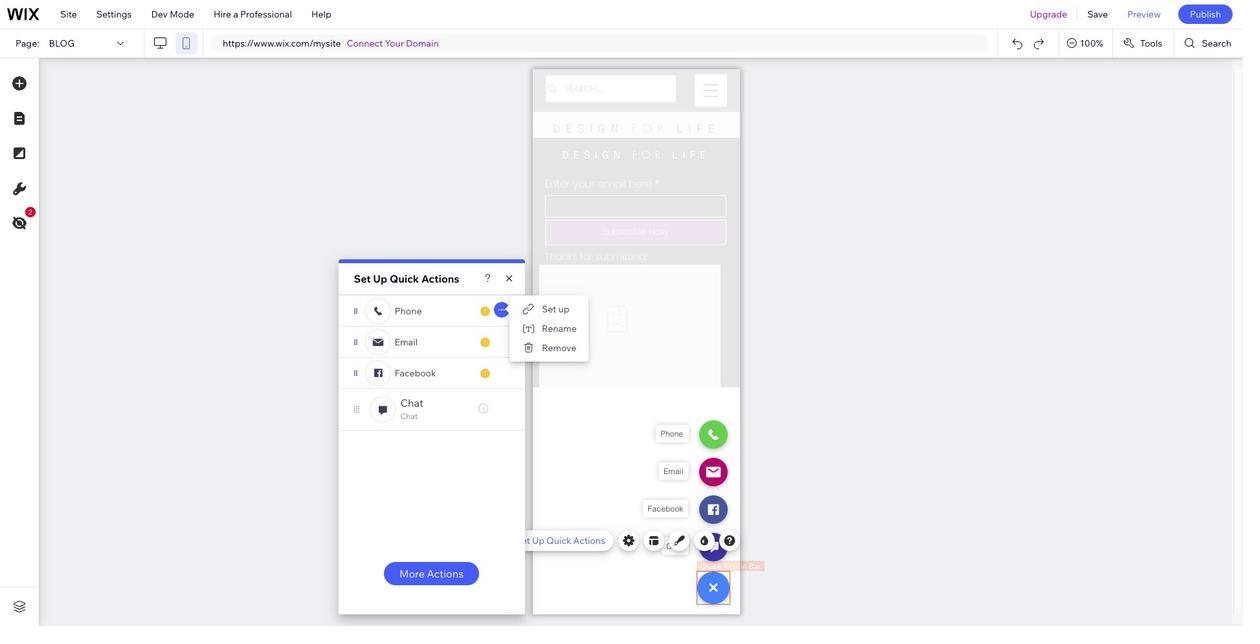 Task type: describe. For each thing, give the bounding box(es) containing it.
100% button
[[1059, 29, 1112, 58]]

1 horizontal spatial set
[[516, 535, 530, 547]]

actions inside button
[[427, 568, 464, 581]]

upgrade
[[1030, 8, 1067, 20]]

preview button
[[1118, 0, 1171, 28]]

1 vertical spatial quick
[[547, 535, 571, 547]]

connect
[[347, 38, 383, 49]]

https://www.wix.com/mysite
[[223, 38, 341, 49]]

save
[[1087, 8, 1108, 20]]

https://www.wix.com/mysite connect your domain
[[223, 38, 439, 49]]

search button
[[1175, 29, 1243, 58]]

1 horizontal spatial set up quick actions
[[516, 535, 605, 547]]

domain
[[406, 38, 439, 49]]

search
[[1202, 38, 1232, 49]]

save button
[[1078, 0, 1118, 28]]

phone
[[395, 305, 422, 317]]

tools button
[[1113, 29, 1174, 58]]

more actions button
[[384, 563, 479, 586]]

publish
[[1190, 8, 1221, 20]]

email
[[395, 336, 418, 348]]

your
[[385, 38, 404, 49]]

hire
[[214, 8, 231, 20]]

settings
[[96, 8, 132, 20]]

hire a professional
[[214, 8, 292, 20]]

1 vertical spatial actions
[[573, 535, 605, 547]]

more actions
[[399, 568, 464, 581]]

preview
[[1127, 8, 1161, 20]]



Task type: vqa. For each thing, say whether or not it's contained in the screenshot.
second Chat from the top
yes



Task type: locate. For each thing, give the bounding box(es) containing it.
1 vertical spatial set up quick actions
[[516, 535, 605, 547]]

up
[[373, 273, 387, 286], [532, 535, 545, 547]]

1 vertical spatial set
[[542, 304, 556, 315]]

1 horizontal spatial up
[[532, 535, 545, 547]]

1 chat from the top
[[400, 397, 424, 410]]

more
[[399, 568, 425, 581]]

0 horizontal spatial quick
[[390, 273, 419, 286]]

set up quick actions
[[354, 273, 459, 286], [516, 535, 605, 547]]

set up
[[542, 304, 569, 315]]

dev mode
[[151, 8, 194, 20]]

0 vertical spatial actions
[[421, 273, 459, 286]]

dev
[[151, 8, 168, 20]]

0 vertical spatial up
[[373, 273, 387, 286]]

chat chat
[[400, 397, 424, 422]]

actions
[[421, 273, 459, 286], [573, 535, 605, 547], [427, 568, 464, 581]]

site
[[60, 8, 77, 20]]

help
[[311, 8, 331, 20]]

quick
[[390, 273, 419, 286], [547, 535, 571, 547]]

2 horizontal spatial set
[[542, 304, 556, 315]]

100%
[[1080, 38, 1103, 49]]

facebook
[[395, 367, 436, 379]]

up
[[558, 304, 569, 315]]

tools
[[1140, 38, 1162, 49]]

1 vertical spatial chat
[[400, 412, 418, 422]]

1 vertical spatial up
[[532, 535, 545, 547]]

mode
[[170, 8, 194, 20]]

blog
[[49, 38, 75, 49]]

2 chat from the top
[[400, 412, 418, 422]]

a
[[233, 8, 238, 20]]

0 horizontal spatial up
[[373, 273, 387, 286]]

0 horizontal spatial set up quick actions
[[354, 273, 459, 286]]

0 horizontal spatial set
[[354, 273, 371, 286]]

0 vertical spatial set
[[354, 273, 371, 286]]

1 horizontal spatial quick
[[547, 535, 571, 547]]

2 vertical spatial actions
[[427, 568, 464, 581]]

0 vertical spatial chat
[[400, 397, 424, 410]]

set
[[354, 273, 371, 286], [542, 304, 556, 315], [516, 535, 530, 547]]

remove
[[542, 343, 576, 354]]

2 vertical spatial set
[[516, 535, 530, 547]]

chat inside chat chat
[[400, 412, 418, 422]]

publish button
[[1178, 5, 1233, 24]]

rename
[[542, 323, 577, 335]]

0 vertical spatial set up quick actions
[[354, 273, 459, 286]]

chat
[[400, 397, 424, 410], [400, 412, 418, 422]]

professional
[[240, 8, 292, 20]]

0 vertical spatial quick
[[390, 273, 419, 286]]



